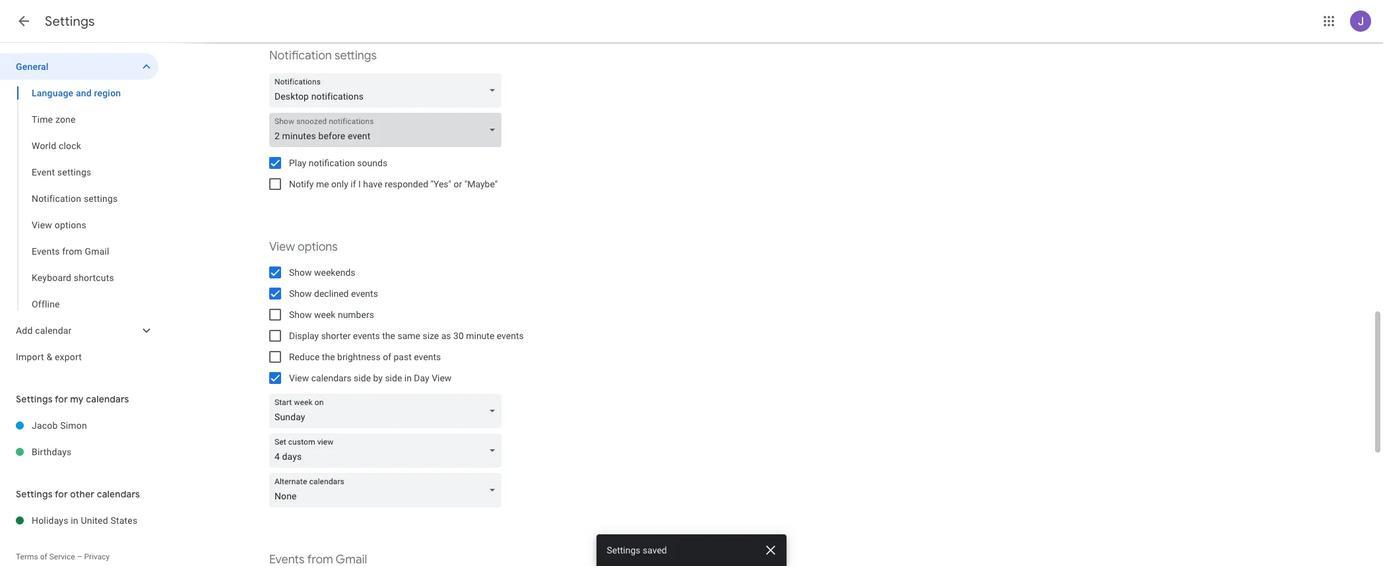 Task type: describe. For each thing, give the bounding box(es) containing it.
for for my
[[55, 393, 68, 405]]

event
[[32, 167, 55, 178]]

1 horizontal spatial of
[[383, 352, 391, 362]]

shortcuts
[[74, 273, 114, 283]]

time zone
[[32, 114, 76, 125]]

events up the numbers
[[351, 288, 378, 299]]

import & export
[[16, 352, 82, 362]]

privacy link
[[84, 553, 110, 562]]

me
[[316, 179, 329, 189]]

1 vertical spatial settings
[[57, 167, 91, 178]]

show for show declined events
[[289, 288, 312, 299]]

declined
[[314, 288, 349, 299]]

calendars for settings for my calendars
[[86, 393, 129, 405]]

0 vertical spatial notification settings
[[269, 48, 377, 63]]

1 horizontal spatial options
[[298, 240, 338, 255]]

reduce the brightness of past events
[[289, 352, 441, 362]]

settings for settings
[[45, 13, 95, 30]]

weekends
[[314, 267, 356, 278]]

export
[[55, 352, 82, 362]]

size
[[423, 331, 439, 341]]

simon
[[60, 420, 87, 431]]

2 vertical spatial settings
[[84, 193, 118, 204]]

time
[[32, 114, 53, 125]]

"maybe"
[[465, 179, 498, 189]]

event settings
[[32, 167, 91, 178]]

notify me only if i have responded "yes" or "maybe"
[[289, 179, 498, 189]]

holidays
[[32, 516, 68, 526]]

display shorter events the same size as 30 minute events
[[289, 331, 524, 341]]

notification
[[309, 158, 355, 168]]

my
[[70, 393, 84, 405]]

import
[[16, 352, 44, 362]]

saved
[[643, 545, 668, 556]]

1 vertical spatial the
[[322, 352, 335, 362]]

other
[[70, 488, 95, 500]]

gmail
[[85, 246, 109, 257]]

show for show weekends
[[289, 267, 312, 278]]

settings for other calendars
[[16, 488, 140, 500]]

show weekends
[[289, 267, 356, 278]]

view right day
[[432, 373, 452, 384]]

view up show weekends
[[269, 240, 295, 255]]

privacy
[[84, 553, 110, 562]]

notify
[[289, 179, 314, 189]]

world
[[32, 141, 56, 151]]

events from gmail
[[32, 246, 109, 257]]

settings for settings for other calendars
[[16, 488, 53, 500]]

same
[[398, 331, 420, 341]]

holidays in united states
[[32, 516, 138, 526]]

reduce
[[289, 352, 320, 362]]

go back image
[[16, 13, 32, 29]]

day
[[414, 373, 430, 384]]

week
[[314, 310, 336, 320]]

have
[[363, 179, 383, 189]]

settings for my calendars tree
[[0, 413, 158, 465]]

events down size
[[414, 352, 441, 362]]

0 horizontal spatial of
[[40, 553, 47, 562]]

jacob simon
[[32, 420, 87, 431]]

show declined events
[[289, 288, 378, 299]]

and
[[76, 88, 92, 98]]

or
[[454, 179, 462, 189]]

show for show week numbers
[[289, 310, 312, 320]]

&
[[46, 352, 52, 362]]

settings heading
[[45, 13, 95, 30]]

birthdays link
[[32, 439, 158, 465]]

30
[[454, 331, 464, 341]]

view calendars side by side in day view
[[289, 373, 452, 384]]

birthdays tree item
[[0, 439, 158, 465]]

events
[[32, 246, 60, 257]]

display
[[289, 331, 319, 341]]

view inside tree
[[32, 220, 52, 230]]

1 horizontal spatial notification
[[269, 48, 332, 63]]

play
[[289, 158, 307, 168]]



Task type: locate. For each thing, give the bounding box(es) containing it.
0 vertical spatial of
[[383, 352, 391, 362]]

service
[[49, 553, 75, 562]]

settings
[[45, 13, 95, 30], [16, 393, 53, 405], [16, 488, 53, 500], [607, 545, 641, 556]]

sounds
[[357, 158, 388, 168]]

terms of service link
[[16, 553, 75, 562]]

1 horizontal spatial in
[[405, 373, 412, 384]]

the left same
[[382, 331, 395, 341]]

options
[[55, 220, 86, 230], [298, 240, 338, 255]]

view options
[[32, 220, 86, 230], [269, 240, 338, 255]]

of left past
[[383, 352, 391, 362]]

0 vertical spatial options
[[55, 220, 86, 230]]

calendars up states
[[97, 488, 140, 500]]

show
[[289, 267, 312, 278], [289, 288, 312, 299], [289, 310, 312, 320]]

0 vertical spatial for
[[55, 393, 68, 405]]

1 side from the left
[[354, 373, 371, 384]]

as
[[441, 331, 451, 341]]

calendars right "my"
[[86, 393, 129, 405]]

for
[[55, 393, 68, 405], [55, 488, 68, 500]]

1 vertical spatial notification
[[32, 193, 81, 204]]

by
[[373, 373, 383, 384]]

1 for from the top
[[55, 393, 68, 405]]

calendar
[[35, 325, 72, 336]]

2 for from the top
[[55, 488, 68, 500]]

0 vertical spatial view options
[[32, 220, 86, 230]]

settings for settings saved
[[607, 545, 641, 556]]

language
[[32, 88, 73, 98]]

view options inside tree
[[32, 220, 86, 230]]

holidays in united states link
[[32, 508, 158, 534]]

events right the minute
[[497, 331, 524, 341]]

side left by on the bottom
[[354, 373, 371, 384]]

0 horizontal spatial side
[[354, 373, 371, 384]]

group
[[0, 80, 158, 318]]

options up events from gmail
[[55, 220, 86, 230]]

notification inside tree
[[32, 193, 81, 204]]

in inside tree item
[[71, 516, 78, 526]]

0 vertical spatial show
[[289, 267, 312, 278]]

i
[[358, 179, 361, 189]]

0 vertical spatial calendars
[[311, 373, 352, 384]]

settings left saved
[[607, 545, 641, 556]]

settings up holidays
[[16, 488, 53, 500]]

view down reduce
[[289, 373, 309, 384]]

only
[[331, 179, 348, 189]]

1 horizontal spatial side
[[385, 373, 402, 384]]

3 show from the top
[[289, 310, 312, 320]]

0 vertical spatial in
[[405, 373, 412, 384]]

events up reduce the brightness of past events
[[353, 331, 380, 341]]

0 vertical spatial the
[[382, 331, 395, 341]]

terms
[[16, 553, 38, 562]]

1 vertical spatial calendars
[[86, 393, 129, 405]]

events
[[351, 288, 378, 299], [353, 331, 380, 341], [497, 331, 524, 341], [414, 352, 441, 362]]

general tree item
[[0, 53, 158, 80]]

1 vertical spatial notification settings
[[32, 193, 118, 204]]

show up display
[[289, 310, 312, 320]]

show week numbers
[[289, 310, 374, 320]]

tree containing general
[[0, 53, 158, 370]]

general
[[16, 61, 49, 72]]

1 vertical spatial show
[[289, 288, 312, 299]]

2 vertical spatial calendars
[[97, 488, 140, 500]]

zone
[[55, 114, 76, 125]]

minute
[[466, 331, 495, 341]]

1 vertical spatial in
[[71, 516, 78, 526]]

"yes"
[[431, 179, 452, 189]]

states
[[111, 516, 138, 526]]

world clock
[[32, 141, 81, 151]]

keyboard
[[32, 273, 71, 283]]

view options up events from gmail
[[32, 220, 86, 230]]

1 horizontal spatial notification settings
[[269, 48, 377, 63]]

shorter
[[321, 331, 351, 341]]

from
[[62, 246, 82, 257]]

options inside tree
[[55, 220, 86, 230]]

side
[[354, 373, 371, 384], [385, 373, 402, 384]]

–
[[77, 553, 82, 562]]

if
[[351, 179, 356, 189]]

2 show from the top
[[289, 288, 312, 299]]

1 horizontal spatial the
[[382, 331, 395, 341]]

calendars for settings for other calendars
[[97, 488, 140, 500]]

notification
[[269, 48, 332, 63], [32, 193, 81, 204]]

0 horizontal spatial in
[[71, 516, 78, 526]]

for left "my"
[[55, 393, 68, 405]]

in
[[405, 373, 412, 384], [71, 516, 78, 526]]

side right by on the bottom
[[385, 373, 402, 384]]

0 horizontal spatial the
[[322, 352, 335, 362]]

numbers
[[338, 310, 374, 320]]

the down shorter
[[322, 352, 335, 362]]

calendars
[[311, 373, 352, 384], [86, 393, 129, 405], [97, 488, 140, 500]]

of right the terms
[[40, 553, 47, 562]]

2 side from the left
[[385, 373, 402, 384]]

play notification sounds
[[289, 158, 388, 168]]

settings for my calendars
[[16, 393, 129, 405]]

1 vertical spatial for
[[55, 488, 68, 500]]

offline
[[32, 299, 60, 310]]

add calendar
[[16, 325, 72, 336]]

birthdays
[[32, 447, 72, 457]]

notification settings
[[269, 48, 377, 63], [32, 193, 118, 204]]

1 vertical spatial options
[[298, 240, 338, 255]]

in left day
[[405, 373, 412, 384]]

calendars down reduce
[[311, 373, 352, 384]]

region
[[94, 88, 121, 98]]

options up show weekends
[[298, 240, 338, 255]]

notification settings inside tree
[[32, 193, 118, 204]]

add
[[16, 325, 33, 336]]

0 horizontal spatial notification
[[32, 193, 81, 204]]

responded
[[385, 179, 428, 189]]

united
[[81, 516, 108, 526]]

show left the weekends
[[289, 267, 312, 278]]

clock
[[59, 141, 81, 151]]

show down show weekends
[[289, 288, 312, 299]]

view up events
[[32, 220, 52, 230]]

0 horizontal spatial view options
[[32, 220, 86, 230]]

settings up the jacob
[[16, 393, 53, 405]]

2 vertical spatial show
[[289, 310, 312, 320]]

0 horizontal spatial notification settings
[[32, 193, 118, 204]]

brightness
[[337, 352, 381, 362]]

holidays in united states tree item
[[0, 508, 158, 534]]

of
[[383, 352, 391, 362], [40, 553, 47, 562]]

view
[[32, 220, 52, 230], [269, 240, 295, 255], [289, 373, 309, 384], [432, 373, 452, 384]]

None field
[[269, 73, 507, 108], [269, 113, 507, 147], [269, 394, 507, 428], [269, 434, 507, 468], [269, 473, 507, 508], [269, 73, 507, 108], [269, 113, 507, 147], [269, 394, 507, 428], [269, 434, 507, 468], [269, 473, 507, 508]]

for left the other
[[55, 488, 68, 500]]

1 horizontal spatial view options
[[269, 240, 338, 255]]

0 vertical spatial settings
[[335, 48, 377, 63]]

settings saved
[[607, 545, 668, 556]]

group containing language and region
[[0, 80, 158, 318]]

view options up show weekends
[[269, 240, 338, 255]]

1 vertical spatial view options
[[269, 240, 338, 255]]

jacob
[[32, 420, 58, 431]]

settings for settings for my calendars
[[16, 393, 53, 405]]

jacob simon tree item
[[0, 413, 158, 439]]

0 vertical spatial notification
[[269, 48, 332, 63]]

for for other
[[55, 488, 68, 500]]

0 horizontal spatial options
[[55, 220, 86, 230]]

settings
[[335, 48, 377, 63], [57, 167, 91, 178], [84, 193, 118, 204]]

1 show from the top
[[289, 267, 312, 278]]

tree
[[0, 53, 158, 370]]

1 vertical spatial of
[[40, 553, 47, 562]]

past
[[394, 352, 412, 362]]

the
[[382, 331, 395, 341], [322, 352, 335, 362]]

terms of service – privacy
[[16, 553, 110, 562]]

in left united
[[71, 516, 78, 526]]

keyboard shortcuts
[[32, 273, 114, 283]]

language and region
[[32, 88, 121, 98]]

settings right go back icon
[[45, 13, 95, 30]]



Task type: vqa. For each thing, say whether or not it's contained in the screenshot.
the topmost 44
no



